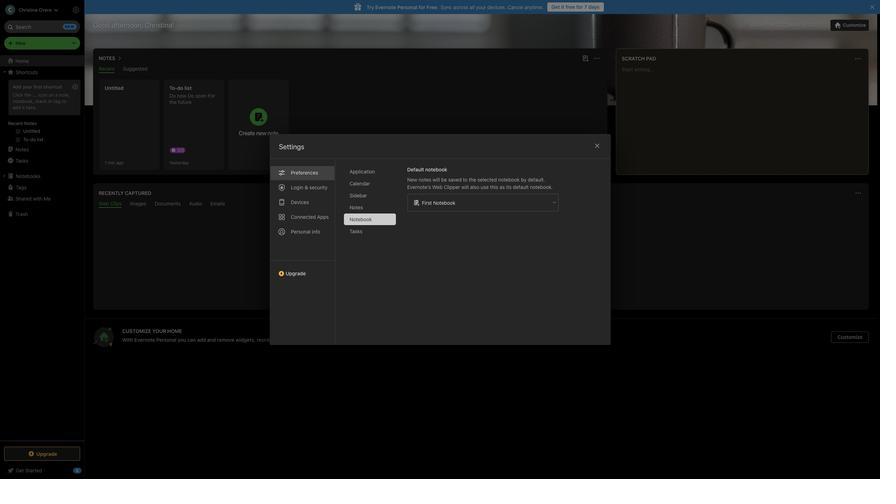 Task type: describe. For each thing, give the bounding box(es) containing it.
2 horizontal spatial personal
[[397, 4, 418, 10]]

evernote's
[[407, 184, 431, 190]]

tag
[[54, 98, 61, 104]]

new button
[[4, 37, 80, 50]]

afternoon,
[[112, 21, 143, 29]]

first
[[33, 84, 42, 90]]

try evernote personal for free: sync across all your devices. cancel anytime.
[[367, 4, 544, 10]]

pad
[[646, 56, 656, 62]]

create new note button
[[228, 79, 289, 170]]

add
[[13, 84, 21, 90]]

on
[[49, 92, 54, 98]]

group inside tree
[[0, 78, 84, 147]]

tasks tab
[[344, 226, 396, 237]]

days
[[589, 4, 600, 10]]

ago
[[116, 160, 124, 165]]

now
[[177, 93, 186, 99]]

customize
[[122, 328, 151, 334]]

0 vertical spatial notebook
[[425, 167, 447, 173]]

min
[[108, 160, 115, 165]]

connected apps
[[291, 214, 329, 220]]

it inside button
[[561, 4, 565, 10]]

recent for recent notes
[[8, 121, 23, 126]]

good
[[93, 21, 110, 29]]

recent tab
[[99, 66, 115, 73]]

login & security
[[291, 185, 327, 190]]

first notebook
[[422, 200, 455, 206]]

notebooks link
[[0, 170, 84, 182]]

shortcuts
[[16, 69, 38, 75]]

to inside new notes will be saved to the selected notebook by default. evernote's web clipper will also use this as its default notebook.
[[463, 177, 468, 183]]

suggested
[[123, 66, 148, 72]]

0/3
[[177, 148, 184, 153]]

list
[[185, 85, 192, 91]]

clipper
[[444, 184, 460, 190]]

0 vertical spatial customize button
[[831, 20, 869, 31]]

connected
[[291, 214, 316, 220]]

login
[[291, 185, 303, 190]]

home
[[167, 328, 182, 334]]

Default notebook field
[[407, 194, 559, 212]]

stack
[[35, 98, 47, 104]]

try
[[367, 4, 374, 10]]

tab list containing application
[[344, 166, 402, 345]]

audio
[[189, 201, 202, 207]]

devices
[[291, 199, 309, 205]]

scratch
[[622, 56, 645, 62]]

application
[[350, 169, 375, 175]]

Start writing… text field
[[622, 66, 868, 169]]

background.
[[351, 337, 381, 343]]

personal inside customize your home with evernote personal you can add and remove widgets, reorder and resize them, or change your background.
[[156, 337, 177, 343]]

notebook inside new notes will be saved to the selected notebook by default. evernote's web clipper will also use this as its default notebook.
[[498, 177, 520, 183]]

shortcuts button
[[0, 66, 84, 78]]

to inside icon on a note, notebook, stack or tag to add it here.
[[62, 98, 66, 104]]

across
[[454, 4, 469, 10]]

notes down here.
[[24, 121, 37, 126]]

click
[[13, 92, 23, 98]]

soon
[[195, 93, 207, 99]]

can
[[187, 337, 196, 343]]

shared with me
[[15, 196, 51, 202]]

preferences
[[291, 170, 318, 176]]

tab list containing preferences
[[270, 159, 335, 345]]

for for free:
[[419, 4, 425, 10]]

get it free for 7 days
[[552, 4, 600, 10]]

free
[[566, 4, 575, 10]]

add inside customize your home with evernote personal you can add and remove widgets, reorder and resize them, or change your background.
[[197, 337, 206, 343]]

note
[[268, 130, 278, 136]]

notebook.
[[530, 184, 553, 190]]

trash
[[15, 211, 28, 217]]

2023
[[809, 22, 820, 28]]

1
[[105, 160, 107, 165]]

upgrade for leftmost upgrade popup button
[[36, 451, 57, 457]]

your
[[152, 328, 166, 334]]

anytime.
[[525, 4, 544, 10]]

untitled
[[105, 85, 124, 91]]

recently
[[99, 190, 124, 196]]

clips
[[110, 201, 122, 207]]

christina!
[[145, 21, 174, 29]]

the inside group
[[24, 92, 31, 98]]

settings image
[[72, 6, 80, 14]]

new for new notes will be saved to the selected notebook by default. evernote's web clipper will also use this as its default notebook.
[[407, 177, 417, 183]]

...
[[33, 92, 37, 98]]

it inside icon on a note, notebook, stack or tag to add it here.
[[22, 105, 25, 110]]

reorder
[[257, 337, 274, 343]]

or inside icon on a note, notebook, stack or tag to add it here.
[[48, 98, 52, 104]]

notebook inside tab
[[350, 217, 372, 222]]

by
[[521, 177, 527, 183]]

notes inside 'notes' link
[[15, 146, 29, 152]]

shared
[[15, 196, 32, 202]]

all
[[470, 4, 475, 10]]

close image
[[593, 142, 602, 150]]

2 horizontal spatial your
[[476, 4, 486, 10]]

free:
[[427, 4, 439, 10]]

your inside group
[[23, 84, 32, 90]]

icon
[[38, 92, 47, 98]]

captured
[[125, 190, 151, 196]]

1 vertical spatial customize
[[838, 334, 863, 340]]

settings
[[279, 143, 304, 151]]

new notes will be saved to the selected notebook by default. evernote's web clipper will also use this as its default notebook.
[[407, 177, 553, 190]]

new
[[256, 130, 266, 136]]

documents
[[155, 201, 181, 207]]

0 horizontal spatial upgrade button
[[4, 447, 80, 461]]

personal inside tab list
[[291, 229, 310, 235]]

calendar tab
[[344, 178, 396, 189]]

notes tab
[[344, 202, 396, 213]]

default
[[513, 184, 529, 190]]

default notebook
[[407, 167, 447, 173]]

web clips tab
[[99, 201, 122, 208]]

tags
[[16, 184, 27, 190]]

upgrade button inside tab list
[[270, 261, 335, 279]]

home
[[15, 58, 29, 64]]

2 and from the left
[[275, 337, 284, 343]]

customize your home with evernote personal you can add and remove widgets, reorder and resize them, or change your background.
[[122, 328, 381, 343]]

tasks inside button
[[15, 158, 28, 164]]

recently captured button
[[97, 189, 151, 198]]

recent for recent
[[99, 66, 115, 72]]

info
[[312, 229, 320, 235]]



Task type: locate. For each thing, give the bounding box(es) containing it.
0 vertical spatial will
[[433, 177, 440, 183]]

1 vertical spatial add
[[197, 337, 206, 343]]

images tab
[[130, 201, 146, 208]]

1 vertical spatial upgrade button
[[4, 447, 80, 461]]

sidebar tab
[[344, 190, 396, 201]]

1 vertical spatial new
[[407, 177, 417, 183]]

tasks button
[[0, 155, 84, 166]]

tree
[[0, 55, 84, 441]]

apps
[[317, 214, 329, 220]]

the left future at the top of page
[[169, 99, 177, 105]]

for
[[208, 93, 215, 99]]

1 vertical spatial notebook
[[498, 177, 520, 183]]

1 horizontal spatial or
[[315, 337, 320, 343]]

1 horizontal spatial evernote
[[375, 4, 396, 10]]

0 vertical spatial to
[[62, 98, 66, 104]]

1 vertical spatial web
[[99, 201, 109, 207]]

recently captured
[[99, 190, 151, 196]]

add your first shortcut
[[13, 84, 62, 90]]

your inside customize your home with evernote personal you can add and remove widgets, reorder and resize them, or change your background.
[[340, 337, 350, 343]]

tasks up notebooks at left top
[[15, 158, 28, 164]]

0 horizontal spatial new
[[15, 40, 26, 46]]

0 horizontal spatial notebook
[[425, 167, 447, 173]]

0 horizontal spatial recent
[[8, 121, 23, 126]]

0 horizontal spatial your
[[23, 84, 32, 90]]

your up click the ...
[[23, 84, 32, 90]]

web down be
[[432, 184, 442, 190]]

0 vertical spatial customize
[[843, 22, 866, 28]]

7
[[585, 4, 587, 10]]

1 horizontal spatial upgrade button
[[270, 261, 335, 279]]

security
[[309, 185, 327, 190]]

1 vertical spatial notebook
[[350, 217, 372, 222]]

1 vertical spatial or
[[315, 337, 320, 343]]

1 horizontal spatial tasks
[[350, 228, 362, 234]]

recent notes
[[8, 121, 37, 126]]

personal left the free:
[[397, 4, 418, 10]]

0 vertical spatial the
[[24, 92, 31, 98]]

with
[[122, 337, 133, 343]]

add right can
[[197, 337, 206, 343]]

0 vertical spatial evernote
[[375, 4, 396, 10]]

wednesday, december 13, 2023
[[750, 22, 820, 28]]

the inside new notes will be saved to the selected notebook by default. evernote's web clipper will also use this as its default notebook.
[[469, 177, 476, 183]]

expand notebooks image
[[2, 173, 7, 179]]

and left remove
[[207, 337, 216, 343]]

notebook
[[425, 167, 447, 173], [498, 177, 520, 183]]

to-do list do now do soon for the future
[[169, 85, 215, 105]]

0 horizontal spatial to
[[62, 98, 66, 104]]

default.
[[528, 177, 545, 183]]

0 vertical spatial new
[[15, 40, 26, 46]]

new inside popup button
[[15, 40, 26, 46]]

notes button
[[97, 54, 124, 63]]

1 horizontal spatial to
[[463, 177, 468, 183]]

new for new
[[15, 40, 26, 46]]

2 vertical spatial your
[[340, 337, 350, 343]]

scratch pad
[[622, 56, 656, 62]]

notebook
[[433, 200, 455, 206], [350, 217, 372, 222]]

the up also
[[469, 177, 476, 183]]

new up evernote's
[[407, 177, 417, 183]]

click the ...
[[13, 92, 37, 98]]

notebook up be
[[425, 167, 447, 173]]

them,
[[300, 337, 314, 343]]

0 vertical spatial tasks
[[15, 158, 28, 164]]

audio tab
[[189, 201, 202, 208]]

1 do from the left
[[169, 93, 176, 99]]

trash link
[[0, 208, 84, 220]]

notes up recent tab
[[99, 55, 115, 61]]

0 horizontal spatial for
[[419, 4, 425, 10]]

for inside button
[[577, 4, 583, 10]]

0 horizontal spatial and
[[207, 337, 216, 343]]

application tab
[[344, 166, 396, 177]]

get it free for 7 days button
[[547, 2, 604, 12]]

images
[[130, 201, 146, 207]]

you
[[178, 337, 186, 343]]

1 vertical spatial will
[[461, 184, 469, 190]]

notes up tasks button
[[15, 146, 29, 152]]

personal
[[397, 4, 418, 10], [291, 229, 310, 235], [156, 337, 177, 343]]

will left also
[[461, 184, 469, 190]]

group
[[0, 78, 84, 147]]

will left be
[[433, 177, 440, 183]]

tags button
[[0, 182, 84, 193]]

the left ...
[[24, 92, 31, 98]]

0 horizontal spatial notebook
[[350, 217, 372, 222]]

1 horizontal spatial it
[[561, 4, 565, 10]]

cancel
[[508, 4, 523, 10]]

devices.
[[488, 4, 506, 10]]

use
[[481, 184, 489, 190]]

december
[[778, 22, 801, 28]]

1 horizontal spatial will
[[461, 184, 469, 190]]

1 horizontal spatial web
[[432, 184, 442, 190]]

note,
[[59, 92, 70, 98]]

1 vertical spatial to
[[463, 177, 468, 183]]

0 vertical spatial web
[[432, 184, 442, 190]]

group containing add your first shortcut
[[0, 78, 84, 147]]

2 vertical spatial the
[[469, 177, 476, 183]]

0 horizontal spatial do
[[169, 93, 176, 99]]

1 vertical spatial it
[[22, 105, 25, 110]]

web inside tab
[[99, 201, 109, 207]]

your right change
[[340, 337, 350, 343]]

1 vertical spatial recent
[[8, 121, 23, 126]]

0 horizontal spatial evernote
[[134, 337, 155, 343]]

0 vertical spatial upgrade
[[286, 271, 306, 277]]

sidebar
[[350, 193, 367, 199]]

notebook tab
[[344, 214, 396, 225]]

notes link
[[0, 144, 84, 155]]

2 vertical spatial personal
[[156, 337, 177, 343]]

notebooks
[[16, 173, 40, 179]]

widgets,
[[236, 337, 256, 343]]

tasks inside 'tab'
[[350, 228, 362, 234]]

0 horizontal spatial it
[[22, 105, 25, 110]]

here.
[[26, 105, 37, 110]]

upgrade for upgrade popup button inside tab list
[[286, 271, 306, 277]]

emails tab
[[211, 201, 225, 208]]

upgrade inside tab list
[[286, 271, 306, 277]]

with
[[33, 196, 42, 202]]

notebook inside "field"
[[433, 200, 455, 206]]

notes inside button
[[99, 55, 115, 61]]

it down "notebook,"
[[22, 105, 25, 110]]

suggested tab
[[123, 66, 148, 73]]

0 horizontal spatial upgrade
[[36, 451, 57, 457]]

emails
[[211, 201, 225, 207]]

1 horizontal spatial the
[[169, 99, 177, 105]]

add
[[13, 105, 21, 110], [197, 337, 206, 343]]

add down "notebook,"
[[13, 105, 21, 110]]

scratch pad button
[[621, 54, 656, 63]]

yesterday
[[169, 160, 189, 165]]

to right the saved
[[463, 177, 468, 183]]

icon on a note, notebook, stack or tag to add it here.
[[13, 92, 70, 110]]

selected
[[478, 177, 497, 183]]

its
[[506, 184, 512, 190]]

do
[[169, 93, 176, 99], [188, 93, 194, 99]]

or
[[48, 98, 52, 104], [315, 337, 320, 343]]

1 horizontal spatial notebook
[[498, 177, 520, 183]]

your right all
[[476, 4, 486, 10]]

None search field
[[9, 20, 75, 33]]

the inside to-do list do now do soon for the future
[[169, 99, 177, 105]]

1 and from the left
[[207, 337, 216, 343]]

web inside new notes will be saved to the selected notebook by default. evernote's web clipper will also use this as its default notebook.
[[432, 184, 442, 190]]

customize
[[843, 22, 866, 28], [838, 334, 863, 340]]

0 vertical spatial it
[[561, 4, 565, 10]]

1 for from the left
[[577, 4, 583, 10]]

notebook up the its
[[498, 177, 520, 183]]

Search text field
[[9, 20, 75, 33]]

1 horizontal spatial and
[[275, 337, 284, 343]]

1 horizontal spatial add
[[197, 337, 206, 343]]

new up the home
[[15, 40, 26, 46]]

future
[[178, 99, 192, 105]]

web left clips
[[99, 201, 109, 207]]

add inside icon on a note, notebook, stack or tag to add it here.
[[13, 105, 21, 110]]

web
[[432, 184, 442, 190], [99, 201, 109, 207]]

0 vertical spatial recent
[[99, 66, 115, 72]]

create
[[239, 130, 255, 136]]

0 horizontal spatial will
[[433, 177, 440, 183]]

or inside customize your home with evernote personal you can add and remove widgets, reorder and resize them, or change your background.
[[315, 337, 320, 343]]

web clips
[[99, 201, 122, 207]]

evernote inside customize your home with evernote personal you can add and remove widgets, reorder and resize them, or change your background.
[[134, 337, 155, 343]]

recent down "notebook,"
[[8, 121, 23, 126]]

evernote
[[375, 4, 396, 10], [134, 337, 155, 343]]

evernote right "try"
[[375, 4, 396, 10]]

notebook right the first
[[433, 200, 455, 206]]

1 vertical spatial personal
[[291, 229, 310, 235]]

0 horizontal spatial tasks
[[15, 158, 28, 164]]

0 vertical spatial personal
[[397, 4, 418, 10]]

personal down your
[[156, 337, 177, 343]]

1 horizontal spatial notebook
[[433, 200, 455, 206]]

recent inside group
[[8, 121, 23, 126]]

calendar
[[350, 181, 370, 187]]

personal info
[[291, 229, 320, 235]]

for left the free:
[[419, 4, 425, 10]]

notes down sidebar
[[350, 205, 363, 211]]

saved
[[448, 177, 462, 183]]

1 vertical spatial customize button
[[832, 332, 869, 343]]

tab list
[[95, 66, 606, 73], [270, 159, 335, 345], [344, 166, 402, 345], [95, 201, 868, 208]]

or right the them,
[[315, 337, 320, 343]]

0 vertical spatial or
[[48, 98, 52, 104]]

tasks down notebook tab
[[350, 228, 362, 234]]

0 horizontal spatial or
[[48, 98, 52, 104]]

or down the on at the top left of page
[[48, 98, 52, 104]]

1 horizontal spatial personal
[[291, 229, 310, 235]]

notes
[[419, 177, 431, 183]]

to down note,
[[62, 98, 66, 104]]

1 horizontal spatial do
[[188, 93, 194, 99]]

me
[[44, 196, 51, 202]]

tab list containing web clips
[[95, 201, 868, 208]]

0 vertical spatial upgrade button
[[270, 261, 335, 279]]

first
[[422, 200, 432, 206]]

documents tab
[[155, 201, 181, 208]]

1 vertical spatial evernote
[[134, 337, 155, 343]]

a
[[55, 92, 58, 98]]

notes inside notes "tab"
[[350, 205, 363, 211]]

0 horizontal spatial add
[[13, 105, 21, 110]]

1 vertical spatial tasks
[[350, 228, 362, 234]]

0 horizontal spatial web
[[99, 201, 109, 207]]

2 horizontal spatial the
[[469, 177, 476, 183]]

1 horizontal spatial recent
[[99, 66, 115, 72]]

good afternoon, christina!
[[93, 21, 174, 29]]

and left resize
[[275, 337, 284, 343]]

1 vertical spatial the
[[169, 99, 177, 105]]

1 horizontal spatial new
[[407, 177, 417, 183]]

0 horizontal spatial the
[[24, 92, 31, 98]]

remove
[[217, 337, 234, 343]]

it right get
[[561, 4, 565, 10]]

do down to-
[[169, 93, 176, 99]]

1 horizontal spatial for
[[577, 4, 583, 10]]

0 vertical spatial your
[[476, 4, 486, 10]]

do down list
[[188, 93, 194, 99]]

1 vertical spatial your
[[23, 84, 32, 90]]

tab list containing recent
[[95, 66, 606, 73]]

shortcut
[[43, 84, 62, 90]]

0 vertical spatial add
[[13, 105, 21, 110]]

2 do from the left
[[188, 93, 194, 99]]

1 horizontal spatial your
[[340, 337, 350, 343]]

personal down 'connected'
[[291, 229, 310, 235]]

0 vertical spatial notebook
[[433, 200, 455, 206]]

new inside new notes will be saved to the selected notebook by default. evernote's web clipper will also use this as its default notebook.
[[407, 177, 417, 183]]

1 vertical spatial upgrade
[[36, 451, 57, 457]]

also
[[470, 184, 479, 190]]

notebook down notes "tab"
[[350, 217, 372, 222]]

2 for from the left
[[419, 4, 425, 10]]

be
[[441, 177, 447, 183]]

create new note
[[239, 130, 278, 136]]

change
[[321, 337, 338, 343]]

for for 7
[[577, 4, 583, 10]]

recent inside tab list
[[99, 66, 115, 72]]

evernote down customize
[[134, 337, 155, 343]]

tree containing home
[[0, 55, 84, 441]]

notebook,
[[13, 98, 34, 104]]

to-
[[169, 85, 177, 91]]

1 horizontal spatial upgrade
[[286, 271, 306, 277]]

for left '7'
[[577, 4, 583, 10]]

0 horizontal spatial personal
[[156, 337, 177, 343]]

it
[[561, 4, 565, 10], [22, 105, 25, 110]]

recent down the notes button
[[99, 66, 115, 72]]



Task type: vqa. For each thing, say whether or not it's contained in the screenshot.
More actions icon
no



